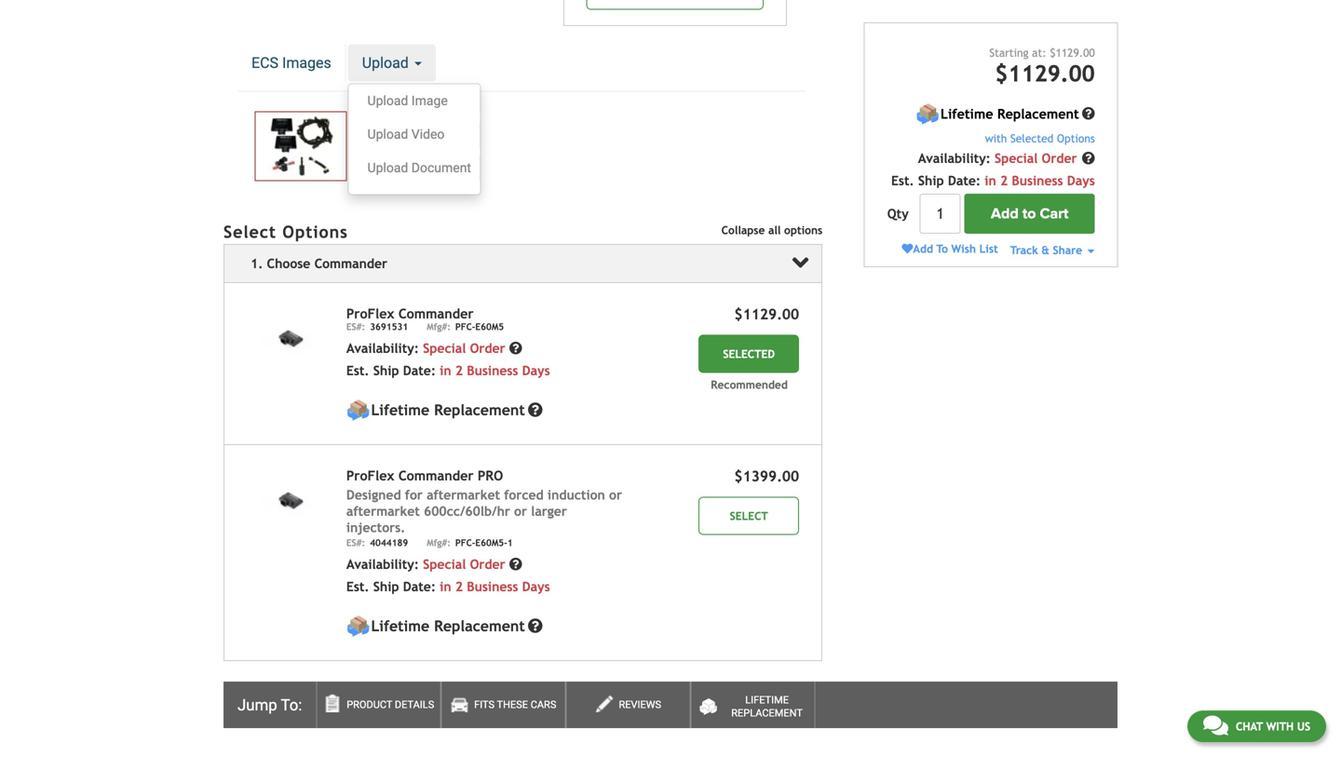 Task type: describe. For each thing, give the bounding box(es) containing it.
2 vertical spatial est.
[[347, 580, 370, 595]]

0 vertical spatial availability: special order
[[919, 151, 1082, 166]]

1 vertical spatial availability: special order
[[347, 341, 510, 356]]

2 vertical spatial date:
[[403, 580, 436, 595]]

1 vertical spatial in
[[440, 364, 452, 378]]

0 vertical spatial availability:
[[919, 151, 991, 166]]

upload video
[[368, 127, 445, 142]]

add for add to cart
[[992, 205, 1019, 223]]

add to wish list
[[914, 242, 999, 255]]

track & share
[[1011, 244, 1086, 257]]

1 vertical spatial days
[[522, 364, 550, 378]]

for
[[405, 488, 423, 503]]

replacement for right this product is lifetime replacement eligible image
[[998, 106, 1080, 122]]

options for selected options
[[1058, 132, 1096, 145]]

to
[[1023, 205, 1037, 223]]

pro
[[478, 468, 503, 484]]

0 vertical spatial 2
[[1001, 173, 1008, 188]]

at:
[[1033, 46, 1047, 59]]

2 vertical spatial 2
[[456, 580, 463, 595]]

replacement inside lifetime replacement link
[[732, 708, 803, 719]]

upload button
[[348, 44, 436, 81]]

proflex commander
[[347, 306, 474, 322]]

upload document link
[[349, 156, 480, 180]]

options for select options
[[283, 222, 348, 242]]

1 vertical spatial special
[[423, 341, 466, 356]]

1 vertical spatial aftermarket
[[347, 504, 420, 519]]

commander for proflex commander pro designed for aftermarket forced induction or aftermarket 600cc/60lb/hr or larger injectors.
[[399, 468, 474, 484]]

lifetime for leftmost this product is lifetime replacement eligible image
[[371, 618, 430, 635]]

larger
[[531, 504, 567, 519]]

document
[[412, 160, 472, 176]]

upload image link
[[349, 89, 480, 113]]

0 vertical spatial in
[[985, 173, 997, 188]]

with
[[1267, 720, 1294, 733]]

us
[[1298, 720, 1311, 733]]

reviews link
[[566, 682, 691, 729]]

options
[[785, 224, 823, 237]]

es#4044199 - pfc-e60m5k - proflex commander adaptive e85 flex fuel system - the proflex commander adaptive flex fuel system allows you to start making more power and running cooler with e85. -  advanced fuel dynamics - bmw image
[[255, 111, 347, 181]]

upload image
[[368, 93, 448, 108]]

ecs
[[252, 54, 279, 72]]

proflex for proflex commander
[[347, 306, 395, 322]]

fits
[[474, 699, 495, 711]]

proflex commander pro designed for aftermarket forced induction or aftermarket 600cc/60lb/hr or larger injectors.
[[347, 468, 622, 535]]

lifetime replacement for this product is lifetime replacement eligible icon
[[371, 402, 525, 419]]

1 vertical spatial est.
[[347, 364, 370, 378]]

2 vertical spatial est. ship date: in 2 business days
[[347, 580, 550, 595]]

0 vertical spatial date:
[[949, 173, 981, 188]]

image
[[412, 93, 448, 108]]

600cc/60lb/hr
[[424, 504, 511, 519]]

add to wish list link
[[902, 242, 999, 255]]

all options
[[769, 224, 823, 237]]

lifetime for this product is lifetime replacement eligible icon
[[371, 402, 430, 419]]

1 vertical spatial date:
[[403, 364, 436, 378]]

pfc- for e60m5
[[456, 322, 476, 332]]

2 vertical spatial days
[[522, 580, 550, 595]]

1 horizontal spatial aftermarket
[[427, 488, 500, 503]]

&
[[1042, 244, 1050, 257]]

0 horizontal spatial this product is lifetime replacement eligible image
[[347, 615, 370, 639]]

chat
[[1236, 720, 1264, 733]]

upload for upload
[[362, 54, 413, 72]]

1 vertical spatial order
[[470, 341, 506, 356]]

4044189
[[370, 538, 408, 549]]

list
[[980, 242, 999, 255]]

1399.00
[[743, 468, 800, 485]]

replacement for this product is lifetime replacement eligible icon
[[434, 402, 525, 419]]

2 vertical spatial availability: special order
[[347, 557, 510, 572]]

all
[[769, 224, 781, 237]]

product
[[347, 699, 392, 711]]

2 vertical spatial special
[[423, 557, 466, 572]]

reviews
[[619, 699, 662, 711]]

1 horizontal spatial or
[[609, 488, 622, 503]]

0 vertical spatial ship
[[919, 173, 945, 188]]

lifetime replacement link
[[691, 682, 816, 729]]

images
[[282, 54, 332, 72]]



Task type: locate. For each thing, give the bounding box(es) containing it.
in down 600cc/60lb/hr in the left bottom of the page
[[440, 580, 452, 595]]

proflex
[[347, 306, 395, 322], [347, 468, 395, 484]]

pfc- right 3691531
[[456, 322, 476, 332]]

availability: down the 4044189
[[347, 557, 419, 572]]

1 commander from the top
[[399, 306, 474, 322]]

track
[[1011, 244, 1039, 257]]

1
[[508, 538, 513, 549]]

options right selected
[[1058, 132, 1096, 145]]

upload for upload document
[[368, 160, 409, 176]]

lifetime replacement for leftmost this product is lifetime replacement eligible image
[[371, 618, 525, 635]]

order down the e60m5
[[470, 341, 506, 356]]

pfc-e60m5-1
[[456, 538, 513, 549]]

1 vertical spatial availability:
[[347, 341, 419, 356]]

add inside button
[[992, 205, 1019, 223]]

est. ship date: in 2 business days down pfc-e60m5-1
[[347, 580, 550, 595]]

in up add to cart button
[[985, 173, 997, 188]]

1 vertical spatial add
[[914, 242, 934, 255]]

video
[[412, 127, 445, 142]]

or down the forced
[[514, 504, 527, 519]]

designed
[[347, 488, 401, 503]]

add for add to wish list
[[914, 242, 934, 255]]

date:
[[949, 173, 981, 188], [403, 364, 436, 378], [403, 580, 436, 595]]

1129.00
[[1056, 46, 1096, 59], [1009, 61, 1096, 87], [743, 306, 800, 323]]

2 vertical spatial business
[[467, 580, 519, 595]]

menu
[[348, 83, 482, 195]]

aftermarket
[[427, 488, 500, 503], [347, 504, 420, 519]]

business down the e60m5
[[467, 364, 519, 378]]

order
[[1042, 151, 1078, 166], [470, 341, 506, 356], [470, 557, 506, 572]]

upload down "upload video"
[[368, 160, 409, 176]]

1 vertical spatial 1129.00
[[1009, 61, 1096, 87]]

2 down pfc-e60m5
[[456, 364, 463, 378]]

starting
[[990, 46, 1029, 59]]

upload down upload dropdown button
[[368, 93, 409, 108]]

upload
[[362, 54, 413, 72], [368, 93, 409, 108], [368, 127, 409, 142], [368, 160, 409, 176]]

0 vertical spatial options
[[1058, 132, 1096, 145]]

0 horizontal spatial or
[[514, 504, 527, 519]]

0 vertical spatial est.
[[892, 173, 915, 188]]

date: down the 4044189
[[403, 580, 436, 595]]

0 vertical spatial business
[[1012, 173, 1064, 188]]

availability: special order down the 4044189
[[347, 557, 510, 572]]

aftermarket up 600cc/60lb/hr in the left bottom of the page
[[427, 488, 500, 503]]

2 vertical spatial in
[[440, 580, 452, 595]]

question circle image
[[1083, 107, 1096, 120], [1083, 152, 1096, 165], [510, 342, 523, 355], [528, 403, 543, 418], [510, 558, 523, 571], [528, 619, 543, 634]]

0 vertical spatial 1129.00
[[1056, 46, 1096, 59]]

date: down 3691531
[[403, 364, 436, 378]]

0 horizontal spatial options
[[283, 222, 348, 242]]

in down proflex commander
[[440, 364, 452, 378]]

availability:
[[919, 151, 991, 166], [347, 341, 419, 356], [347, 557, 419, 572]]

est. ship date: in 2 business days up to
[[892, 173, 1096, 188]]

0 vertical spatial pfc-
[[456, 322, 476, 332]]

in
[[985, 173, 997, 188], [440, 364, 452, 378], [440, 580, 452, 595]]

upload down upload image
[[368, 127, 409, 142]]

forced
[[504, 488, 544, 503]]

1 vertical spatial ship
[[373, 364, 399, 378]]

availability: special order down proflex commander
[[347, 341, 510, 356]]

select options
[[224, 222, 348, 242]]

upload for upload video
[[368, 127, 409, 142]]

0 vertical spatial est. ship date: in 2 business days
[[892, 173, 1096, 188]]

fits these cars
[[474, 699, 557, 711]]

est. ship date: in 2 business days
[[892, 173, 1096, 188], [347, 364, 550, 378], [347, 580, 550, 595]]

wish
[[952, 242, 977, 255]]

0 horizontal spatial add
[[914, 242, 934, 255]]

upload up upload image
[[362, 54, 413, 72]]

e60m5-
[[476, 538, 508, 549]]

lifetime
[[941, 106, 994, 122], [371, 402, 430, 419], [371, 618, 430, 635], [746, 695, 789, 707]]

est.
[[892, 173, 915, 188], [347, 364, 370, 378], [347, 580, 370, 595]]

availability: special order down selected
[[919, 151, 1082, 166]]

starting at: $ 1129.00 1129.00
[[990, 46, 1096, 87]]

special down pfc-e60m5
[[423, 341, 466, 356]]

fits these cars link
[[441, 682, 566, 729]]

0 vertical spatial proflex
[[347, 306, 395, 322]]

availability: up the add to wish list
[[919, 151, 991, 166]]

upload inside dropdown button
[[362, 54, 413, 72]]

menu containing upload image
[[348, 83, 482, 195]]

this product is lifetime replacement eligible image
[[916, 103, 940, 126], [347, 615, 370, 639]]

est. up qty
[[892, 173, 915, 188]]

lifetime replacement
[[941, 106, 1080, 122], [371, 402, 525, 419], [371, 618, 525, 635], [732, 695, 803, 719]]

0 vertical spatial special
[[995, 151, 1038, 166]]

0 vertical spatial this product is lifetime replacement eligible image
[[916, 103, 940, 126]]

product details link
[[316, 682, 441, 729]]

1 vertical spatial pfc-
[[456, 538, 476, 549]]

product details
[[347, 699, 434, 711]]

2 vertical spatial availability:
[[347, 557, 419, 572]]

upload for upload image
[[368, 93, 409, 108]]

commander up for
[[399, 468, 474, 484]]

business up add to cart button
[[1012, 173, 1064, 188]]

ecs images link
[[238, 44, 345, 81]]

injectors.
[[347, 520, 406, 535]]

these
[[497, 699, 528, 711]]

1 vertical spatial this product is lifetime replacement eligible image
[[347, 615, 370, 639]]

ship up to
[[919, 173, 945, 188]]

upload document
[[368, 160, 472, 176]]

special down selected
[[995, 151, 1038, 166]]

induction
[[548, 488, 606, 503]]

0 vertical spatial commander
[[399, 306, 474, 322]]

options right select
[[283, 222, 348, 242]]

proflex for proflex commander pro designed for aftermarket forced induction or aftermarket 600cc/60lb/hr or larger injectors.
[[347, 468, 395, 484]]

1 horizontal spatial this product is lifetime replacement eligible image
[[916, 103, 940, 126]]

add
[[992, 205, 1019, 223], [914, 242, 934, 255]]

0 horizontal spatial aftermarket
[[347, 504, 420, 519]]

1 vertical spatial 2
[[456, 364, 463, 378]]

1129.00 down $
[[1009, 61, 1096, 87]]

availability: down 3691531
[[347, 341, 419, 356]]

3691531
[[370, 322, 408, 332]]

business down e60m5-
[[467, 580, 519, 595]]

details
[[395, 699, 434, 711]]

special down pfc-e60m5-1
[[423, 557, 466, 572]]

aftermarket up injectors.
[[347, 504, 420, 519]]

lifetime for right this product is lifetime replacement eligible image
[[941, 106, 994, 122]]

2 proflex from the top
[[347, 468, 395, 484]]

chat with us link
[[1188, 711, 1327, 743]]

this product is lifetime replacement eligible image
[[347, 399, 370, 422]]

commander left the e60m5
[[399, 306, 474, 322]]

cars
[[531, 699, 557, 711]]

2 vertical spatial order
[[470, 557, 506, 572]]

business
[[1012, 173, 1064, 188], [467, 364, 519, 378], [467, 580, 519, 595]]

proflex inside the proflex commander pro designed for aftermarket forced induction or aftermarket 600cc/60lb/hr or larger injectors.
[[347, 468, 395, 484]]

angle down image
[[793, 250, 809, 276]]

commander for proflex commander
[[399, 306, 474, 322]]

share
[[1053, 244, 1083, 257]]

qty
[[888, 206, 909, 221]]

2 up add to cart button
[[1001, 173, 1008, 188]]

2 vertical spatial 1129.00
[[743, 306, 800, 323]]

1129.00 right at:
[[1056, 46, 1096, 59]]

1 horizontal spatial options
[[1058, 132, 1096, 145]]

pfc- down 600cc/60lb/hr in the left bottom of the page
[[456, 538, 476, 549]]

1 pfc- from the top
[[456, 322, 476, 332]]

ship down 3691531
[[373, 364, 399, 378]]

0 vertical spatial aftermarket
[[427, 488, 500, 503]]

upload video link
[[349, 122, 480, 147]]

est. up this product is lifetime replacement eligible icon
[[347, 364, 370, 378]]

days
[[1068, 173, 1096, 188], [522, 364, 550, 378], [522, 580, 550, 595]]

ecs images
[[252, 54, 332, 72]]

2 vertical spatial ship
[[373, 580, 399, 595]]

1 vertical spatial options
[[283, 222, 348, 242]]

ship
[[919, 173, 945, 188], [373, 364, 399, 378], [373, 580, 399, 595]]

e60m5
[[476, 322, 504, 332]]

0 vertical spatial or
[[609, 488, 622, 503]]

track & share button
[[1011, 244, 1096, 257]]

comments image
[[1204, 715, 1229, 737]]

None text field
[[920, 194, 961, 234]]

commander
[[399, 306, 474, 322], [399, 468, 474, 484]]

1 horizontal spatial add
[[992, 205, 1019, 223]]

pfc-
[[456, 322, 476, 332], [456, 538, 476, 549]]

1129.00 down angle down icon
[[743, 306, 800, 323]]

lifetime replacement for right this product is lifetime replacement eligible image
[[941, 106, 1080, 122]]

add to cart
[[992, 205, 1069, 223]]

1 proflex from the top
[[347, 306, 395, 322]]

est. ship date: in 2 business days down pfc-e60m5
[[347, 364, 550, 378]]

1 vertical spatial or
[[514, 504, 527, 519]]

2 pfc- from the top
[[456, 538, 476, 549]]

pfc- for e60m5-
[[456, 538, 476, 549]]

replacement for leftmost this product is lifetime replacement eligible image
[[434, 618, 525, 635]]

2 commander from the top
[[399, 468, 474, 484]]

selected options
[[1011, 132, 1096, 145]]

est. down injectors.
[[347, 580, 370, 595]]

replacement
[[998, 106, 1080, 122], [434, 402, 525, 419], [434, 618, 525, 635], [732, 708, 803, 719]]

0 vertical spatial days
[[1068, 173, 1096, 188]]

select
[[224, 222, 277, 242]]

$
[[1050, 46, 1056, 59]]

add to cart button
[[965, 194, 1096, 234]]

order down selected options
[[1042, 151, 1078, 166]]

or
[[609, 488, 622, 503], [514, 504, 527, 519]]

pfc-e60m5
[[456, 322, 504, 332]]

chat with us
[[1236, 720, 1311, 733]]

0 vertical spatial add
[[992, 205, 1019, 223]]

to
[[937, 242, 949, 255]]

2
[[1001, 173, 1008, 188], [456, 364, 463, 378], [456, 580, 463, 595]]

special
[[995, 151, 1038, 166], [423, 341, 466, 356], [423, 557, 466, 572]]

1 vertical spatial commander
[[399, 468, 474, 484]]

1 vertical spatial est. ship date: in 2 business days
[[347, 364, 550, 378]]

order down pfc-e60m5-1
[[470, 557, 506, 572]]

1 vertical spatial business
[[467, 364, 519, 378]]

or right induction on the bottom left of the page
[[609, 488, 622, 503]]

heart image
[[902, 243, 914, 254]]

ship down the 4044189
[[373, 580, 399, 595]]

cart
[[1040, 205, 1069, 223]]

commander inside the proflex commander pro designed for aftermarket forced induction or aftermarket 600cc/60lb/hr or larger injectors.
[[399, 468, 474, 484]]

2 down pfc-e60m5-1
[[456, 580, 463, 595]]

availability: special order
[[919, 151, 1082, 166], [347, 341, 510, 356], [347, 557, 510, 572]]

date: up wish
[[949, 173, 981, 188]]

selected
[[1011, 132, 1054, 145]]

1 vertical spatial proflex
[[347, 468, 395, 484]]

options
[[1058, 132, 1096, 145], [283, 222, 348, 242]]

0 vertical spatial order
[[1042, 151, 1078, 166]]



Task type: vqa. For each thing, say whether or not it's contained in the screenshot.
bottommost Add
yes



